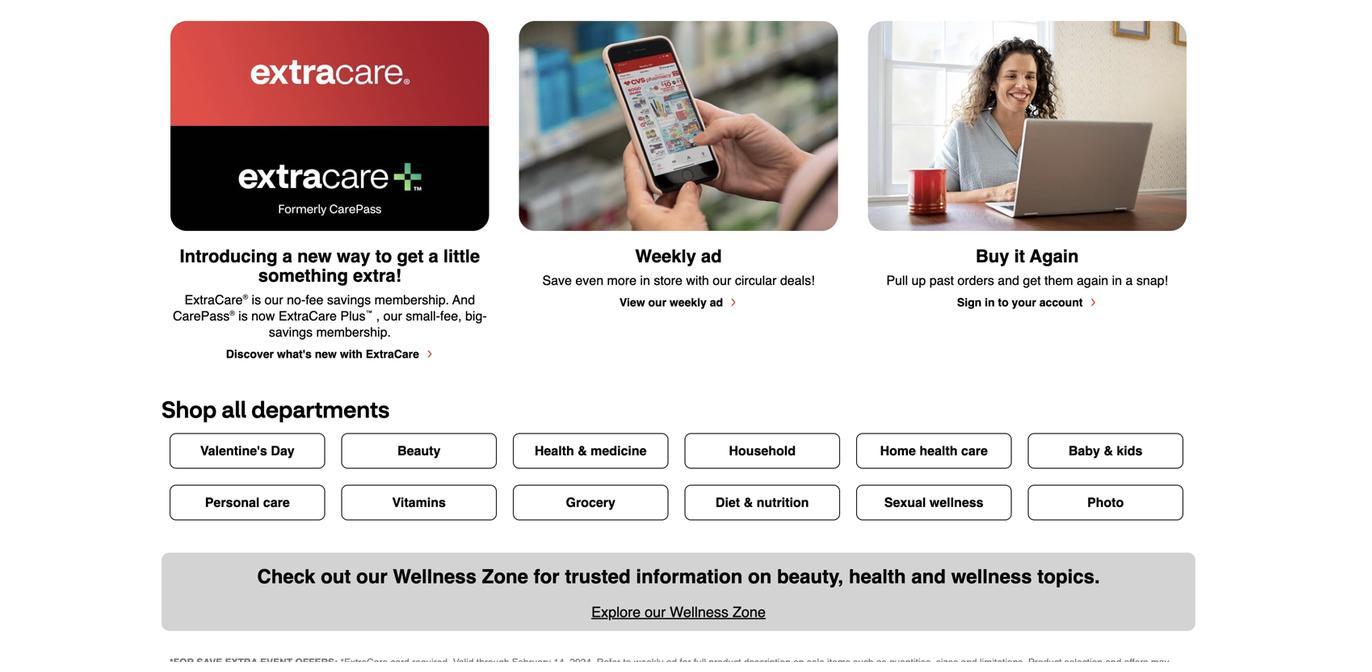 Task type: vqa. For each thing, say whether or not it's contained in the screenshot.
45 FRANKLIN TURNPIKE
no



Task type: locate. For each thing, give the bounding box(es) containing it.
what's
[[277, 348, 312, 361]]

extracare® logo, extracare plus™ logo, formerly carepass image
[[170, 21, 489, 231]]

membership. down plus
[[316, 325, 391, 340]]

weekly
[[670, 296, 707, 309]]

0 horizontal spatial ®
[[230, 309, 235, 318]]

0 vertical spatial is
[[252, 292, 261, 307]]

0 horizontal spatial health
[[849, 566, 906, 588]]

view our weekly ad link
[[620, 295, 738, 310]]

0 vertical spatial get
[[397, 246, 424, 266]]

extracare up carepass
[[185, 292, 243, 307]]

0 vertical spatial ad
[[701, 246, 722, 266]]

get inside buy it again pull up past orders and get them again in a snap!
[[1023, 273, 1041, 288]]

0 vertical spatial savings
[[327, 292, 371, 307]]

vitamins link
[[333, 485, 505, 521]]

1 vertical spatial membership.
[[316, 325, 391, 340]]

1 vertical spatial ®
[[230, 309, 235, 318]]

our inside view our weekly ad link
[[648, 296, 667, 309]]

® down introducing
[[243, 293, 248, 301]]

1 vertical spatial is
[[238, 308, 248, 323]]

1 vertical spatial new
[[315, 348, 337, 361]]

membership. inside , our small-fee, big- savings membership.
[[316, 325, 391, 340]]

a left little
[[429, 246, 439, 266]]

new left way
[[297, 246, 332, 266]]

our right the out
[[356, 566, 388, 588]]

and down sexual wellness
[[912, 566, 946, 588]]

baby & kids link
[[1020, 433, 1192, 469]]

it
[[1015, 246, 1025, 266]]

1 horizontal spatial extracare
[[279, 308, 337, 323]]

nutrition
[[757, 495, 809, 510]]

with inside discover what's new with extracare link
[[340, 348, 363, 361]]

up
[[912, 273, 926, 288]]

diet & nutrition link
[[677, 485, 848, 521]]

grocery link
[[505, 485, 677, 521]]

now
[[251, 308, 275, 323]]

household
[[729, 444, 796, 459]]

0 horizontal spatial a
[[282, 246, 292, 266]]

0 horizontal spatial extracare
[[185, 292, 243, 307]]

, our small-fee, big- savings membership.
[[269, 308, 487, 340]]

0 horizontal spatial get
[[397, 246, 424, 266]]

our right the ,
[[384, 308, 402, 323]]

health right beauty,
[[849, 566, 906, 588]]

health inside 'home health care' link
[[920, 444, 958, 459]]

savings down ® is now extracare plus ™
[[269, 325, 313, 340]]

a up "no-"
[[282, 246, 292, 266]]

pull
[[887, 273, 908, 288]]

to left your
[[998, 296, 1009, 309]]

& right diet
[[744, 495, 753, 510]]

0 horizontal spatial savings
[[269, 325, 313, 340]]

zone left for
[[482, 566, 528, 588]]

weekly circular deals image
[[519, 21, 838, 231]]

1 horizontal spatial wellness
[[670, 604, 729, 621]]

™
[[366, 309, 373, 318]]

wellness down vitamins link
[[393, 566, 477, 588]]

our up now
[[265, 292, 283, 307]]

0 horizontal spatial care
[[263, 495, 290, 510]]

savings inside , our small-fee, big- savings membership.
[[269, 325, 313, 340]]

1 vertical spatial and
[[912, 566, 946, 588]]

orders
[[958, 273, 994, 288]]

personal care
[[205, 495, 290, 510]]

a left snap!
[[1126, 273, 1133, 288]]

0 vertical spatial zone
[[482, 566, 528, 588]]

kids
[[1117, 444, 1143, 459]]

0 horizontal spatial &
[[578, 444, 587, 459]]

0 vertical spatial new
[[297, 246, 332, 266]]

1 vertical spatial get
[[1023, 273, 1041, 288]]

1 vertical spatial to
[[998, 296, 1009, 309]]

household link
[[677, 433, 848, 469]]

our inside , our small-fee, big- savings membership.
[[384, 308, 402, 323]]

weekly
[[635, 246, 696, 266]]

1 horizontal spatial &
[[744, 495, 753, 510]]

health
[[535, 444, 574, 459]]

1 horizontal spatial health
[[920, 444, 958, 459]]

0 vertical spatial membership.
[[375, 292, 449, 307]]

our for view our weekly ad
[[648, 296, 667, 309]]

again
[[1030, 246, 1079, 266]]

snap!
[[1137, 273, 1168, 288]]

1 horizontal spatial get
[[1023, 273, 1041, 288]]

photo
[[1088, 495, 1124, 510]]

and
[[998, 273, 1020, 288], [912, 566, 946, 588]]

2 horizontal spatial in
[[1112, 273, 1122, 288]]

on
[[748, 566, 772, 588]]

1 vertical spatial savings
[[269, 325, 313, 340]]

in left "store"
[[640, 273, 650, 288]]

0 horizontal spatial is
[[238, 308, 248, 323]]

1 horizontal spatial a
[[429, 246, 439, 266]]

0 horizontal spatial to
[[375, 246, 392, 266]]

1 horizontal spatial and
[[998, 273, 1020, 288]]

0 vertical spatial with
[[686, 273, 709, 288]]

our down "store"
[[648, 296, 667, 309]]

in right sign
[[985, 296, 995, 309]]

day
[[271, 444, 295, 459]]

our right explore
[[645, 604, 666, 621]]

get up sign in to your account link
[[1023, 273, 1041, 288]]

1 horizontal spatial ®
[[243, 293, 248, 301]]

0 vertical spatial to
[[375, 246, 392, 266]]

our for explore our wellness zone
[[645, 604, 666, 621]]

0 vertical spatial extracare
[[185, 292, 243, 307]]

valentine's day link
[[162, 433, 333, 469]]

0 horizontal spatial with
[[340, 348, 363, 361]]

with up weekly
[[686, 273, 709, 288]]

personal
[[205, 495, 260, 510]]

2 horizontal spatial &
[[1104, 444, 1113, 459]]

&
[[578, 444, 587, 459], [1104, 444, 1113, 459], [744, 495, 753, 510]]

our for is our no-fee savings membership. and carepass
[[265, 292, 283, 307]]

a inside buy it again pull up past orders and get them again in a snap!
[[1126, 273, 1133, 288]]

0 vertical spatial and
[[998, 273, 1020, 288]]

1 horizontal spatial to
[[998, 296, 1009, 309]]

is left now
[[238, 308, 248, 323]]

1 vertical spatial zone
[[733, 604, 766, 621]]

0 horizontal spatial in
[[640, 273, 650, 288]]

trusted
[[565, 566, 631, 588]]

more
[[607, 273, 637, 288]]

1 vertical spatial with
[[340, 348, 363, 361]]

to right way
[[375, 246, 392, 266]]

® inside ® is now extracare plus ™
[[230, 309, 235, 318]]

extracare
[[185, 292, 243, 307], [279, 308, 337, 323], [366, 348, 419, 361]]

them
[[1045, 273, 1074, 288]]

out
[[321, 566, 351, 588]]

savings inside 'is our no-fee savings membership. and carepass'
[[327, 292, 371, 307]]

our left circular on the top right of the page
[[713, 273, 732, 288]]

0 vertical spatial wellness
[[930, 495, 984, 510]]

1 horizontal spatial savings
[[327, 292, 371, 307]]

our for , our small-fee, big- savings membership.
[[384, 308, 402, 323]]

home health care link
[[848, 433, 1020, 469]]

0 vertical spatial health
[[920, 444, 958, 459]]

zone down on
[[733, 604, 766, 621]]

to
[[375, 246, 392, 266], [998, 296, 1009, 309]]

again
[[1077, 273, 1109, 288]]

discover
[[226, 348, 274, 361]]

health
[[920, 444, 958, 459], [849, 566, 906, 588]]

& left kids
[[1104, 444, 1113, 459]]

departments
[[251, 395, 390, 424]]

and
[[453, 292, 475, 307]]

with
[[686, 273, 709, 288], [340, 348, 363, 361]]

new inside introducing a new way to get a little something extra!
[[297, 246, 332, 266]]

our inside 'is our no-fee savings membership. and carepass'
[[265, 292, 283, 307]]

wellness down information
[[670, 604, 729, 621]]

care right personal
[[263, 495, 290, 510]]

2 horizontal spatial extracare
[[366, 348, 419, 361]]

savings
[[327, 292, 371, 307], [269, 325, 313, 340]]

sexual wellness
[[885, 495, 984, 510]]

2 horizontal spatial a
[[1126, 273, 1133, 288]]

with down plus
[[340, 348, 363, 361]]

®
[[243, 293, 248, 301], [230, 309, 235, 318]]

1 horizontal spatial in
[[985, 296, 995, 309]]

2 vertical spatial extracare
[[366, 348, 419, 361]]

view our weekly ad
[[620, 296, 723, 309]]

in right the again
[[1112, 273, 1122, 288]]

membership. inside 'is our no-fee savings membership. and carepass'
[[375, 292, 449, 307]]

extracare down , our small-fee, big- savings membership.
[[366, 348, 419, 361]]

is our no-fee savings membership. and carepass
[[173, 292, 479, 323]]

get left little
[[397, 246, 424, 266]]

1 vertical spatial ad
[[710, 296, 723, 309]]

is
[[252, 292, 261, 307], [238, 308, 248, 323]]

no-
[[287, 292, 306, 307]]

your
[[1012, 296, 1037, 309]]

baby
[[1069, 444, 1100, 459]]

extracare down fee
[[279, 308, 337, 323]]

1 horizontal spatial with
[[686, 273, 709, 288]]

ad
[[701, 246, 722, 266], [710, 296, 723, 309]]

1 horizontal spatial is
[[252, 292, 261, 307]]

with inside weekly ad save even more in store with our circular deals!
[[686, 273, 709, 288]]

0 vertical spatial ®
[[243, 293, 248, 301]]

something
[[258, 265, 348, 286]]

discover what's new with extracare link
[[226, 347, 434, 361]]

is up now
[[252, 292, 261, 307]]

® down extracare ®
[[230, 309, 235, 318]]

1 horizontal spatial care
[[961, 444, 988, 459]]

wellness
[[930, 495, 984, 510], [951, 566, 1032, 588]]

and up sign in to your account
[[998, 273, 1020, 288]]

& for baby
[[1104, 444, 1113, 459]]

& for health
[[578, 444, 587, 459]]

care up sexual wellness link
[[961, 444, 988, 459]]

for
[[534, 566, 560, 588]]

& right health
[[578, 444, 587, 459]]

wellness left topics.
[[951, 566, 1032, 588]]

in
[[640, 273, 650, 288], [1112, 273, 1122, 288], [985, 296, 995, 309]]

savings up plus
[[327, 292, 371, 307]]

fee,
[[440, 308, 462, 323]]

wellness right sexual
[[930, 495, 984, 510]]

health right home
[[920, 444, 958, 459]]

our
[[713, 273, 732, 288], [265, 292, 283, 307], [648, 296, 667, 309], [384, 308, 402, 323], [356, 566, 388, 588], [645, 604, 666, 621]]

membership. up small- at the top
[[375, 292, 449, 307]]

0 vertical spatial wellness
[[393, 566, 477, 588]]

new right what's
[[315, 348, 337, 361]]



Task type: describe. For each thing, give the bounding box(es) containing it.
explore
[[592, 604, 641, 621]]

buy
[[976, 246, 1010, 266]]

photo link
[[1020, 485, 1192, 521]]

baby & kids
[[1069, 444, 1143, 459]]

1 vertical spatial health
[[849, 566, 906, 588]]

sign in to your account
[[957, 296, 1083, 309]]

sign
[[957, 296, 982, 309]]

circular
[[735, 273, 777, 288]]

is inside 'is our no-fee savings membership. and carepass'
[[252, 292, 261, 307]]

grocery
[[566, 495, 616, 510]]

past
[[930, 273, 954, 288]]

1 vertical spatial extracare
[[279, 308, 337, 323]]

beauty link
[[333, 433, 505, 469]]

diet & nutrition
[[716, 495, 809, 510]]

vitamins
[[392, 495, 446, 510]]

1 vertical spatial wellness
[[670, 604, 729, 621]]

buy it again pull up past orders and get them again in a snap!
[[887, 246, 1168, 288]]

® inside extracare ®
[[243, 293, 248, 301]]

explore our wellness zone
[[592, 604, 766, 621]]

way
[[337, 246, 370, 266]]

introducing
[[180, 246, 278, 266]]

shop all departments element
[[162, 395, 1196, 537]]

topics.
[[1038, 566, 1100, 588]]

all
[[222, 395, 246, 424]]

0 horizontal spatial wellness
[[393, 566, 477, 588]]

shop all departments
[[162, 395, 390, 424]]

® is now extracare plus ™
[[230, 308, 373, 323]]

1 vertical spatial care
[[263, 495, 290, 510]]

personal care link
[[162, 485, 333, 521]]

valentine's
[[200, 444, 267, 459]]

our inside weekly ad save even more in store with our circular deals!
[[713, 273, 732, 288]]

beauty,
[[777, 566, 844, 588]]

& for diet
[[744, 495, 753, 510]]

little
[[444, 246, 480, 266]]

diet
[[716, 495, 740, 510]]

check out our wellness zone for trusted information on beauty, health and wellness topics.
[[257, 566, 1100, 588]]

save
[[543, 273, 572, 288]]

wellness inside shop all departments element
[[930, 495, 984, 510]]

0 horizontal spatial and
[[912, 566, 946, 588]]

shop all departments heading
[[162, 395, 390, 424]]

1 vertical spatial wellness
[[951, 566, 1032, 588]]

0 vertical spatial care
[[961, 444, 988, 459]]

in inside buy it again pull up past orders and get them again in a snap!
[[1112, 273, 1122, 288]]

sexual wellness link
[[848, 485, 1020, 521]]

0 horizontal spatial zone
[[482, 566, 528, 588]]

extra!
[[353, 265, 402, 286]]

beauty
[[398, 444, 441, 459]]

plus
[[340, 308, 366, 323]]

discover what's new with extracare
[[226, 348, 419, 361]]

new for with
[[315, 348, 337, 361]]

account
[[1040, 296, 1083, 309]]

weekly ad save even more in store with our circular deals!
[[543, 246, 815, 288]]

health & medicine
[[535, 444, 647, 459]]

deals!
[[780, 273, 815, 288]]

home health care
[[880, 444, 988, 459]]

sign in to your account link
[[957, 295, 1098, 310]]

health & medicine link
[[505, 433, 677, 469]]

explore our wellness zone link
[[592, 604, 766, 621]]

ad inside view our weekly ad link
[[710, 296, 723, 309]]

new for way
[[297, 246, 332, 266]]

information
[[636, 566, 743, 588]]

home
[[880, 444, 916, 459]]

and inside buy it again pull up past orders and get them again in a snap!
[[998, 273, 1020, 288]]

big-
[[465, 308, 487, 323]]

sexual
[[885, 495, 926, 510]]

valentine's day
[[200, 444, 295, 459]]

store
[[654, 273, 683, 288]]

,
[[376, 308, 380, 323]]

1 horizontal spatial zone
[[733, 604, 766, 621]]

ad inside weekly ad save even more in store with our circular deals!
[[701, 246, 722, 266]]

in inside weekly ad save even more in store with our circular deals!
[[640, 273, 650, 288]]

introducing a new way to get a little something extra!
[[180, 246, 480, 286]]

woman on laptop image
[[868, 21, 1187, 231]]

medicine
[[591, 444, 647, 459]]

even
[[576, 273, 604, 288]]

check
[[257, 566, 315, 588]]

shop
[[162, 395, 217, 424]]

view
[[620, 296, 645, 309]]

to inside introducing a new way to get a little something extra!
[[375, 246, 392, 266]]

fee
[[306, 292, 324, 307]]

small-
[[406, 308, 440, 323]]

to inside sign in to your account link
[[998, 296, 1009, 309]]

get inside introducing a new way to get a little something extra!
[[397, 246, 424, 266]]

carepass
[[173, 308, 230, 323]]



